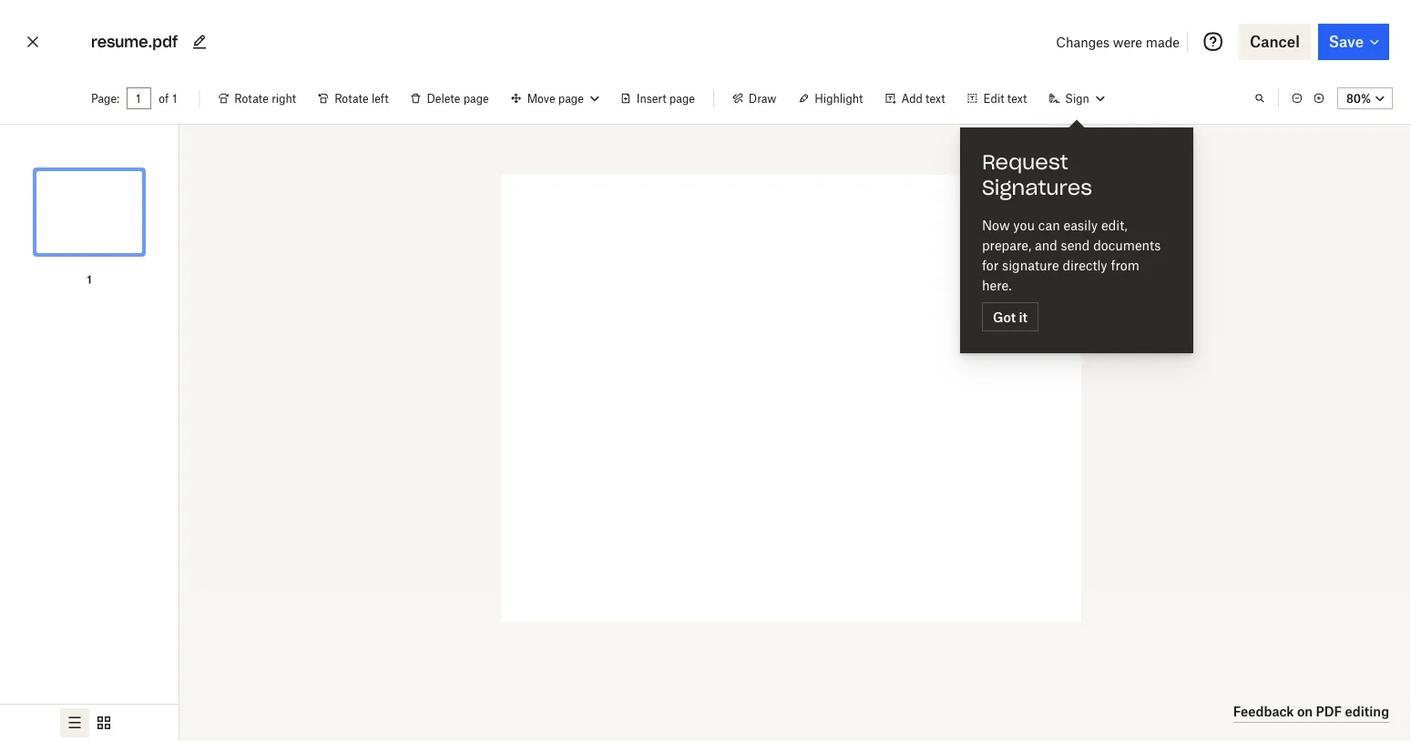 Task type: vqa. For each thing, say whether or not it's contained in the screenshot.
Sign up LINK
no



Task type: describe. For each thing, give the bounding box(es) containing it.
sign button
[[1038, 84, 1115, 113]]

it
[[1019, 309, 1028, 325]]

0 vertical spatial 1
[[172, 92, 177, 105]]

add text
[[902, 92, 945, 105]]

edit text button
[[956, 84, 1038, 113]]

feedback
[[1234, 704, 1294, 720]]

Button to change sidebar list view to grid view radio
[[89, 709, 118, 738]]

and
[[1035, 237, 1058, 253]]

save button
[[1318, 24, 1390, 60]]

add text button
[[874, 84, 956, 113]]

changes were made
[[1056, 34, 1180, 50]]

directly
[[1063, 257, 1108, 273]]

page for delete page
[[464, 92, 489, 105]]

move page button
[[500, 84, 609, 113]]

from
[[1111, 257, 1140, 273]]

rotate right
[[234, 92, 296, 105]]

rotate right button
[[207, 84, 307, 113]]

highlight
[[815, 92, 863, 105]]

rotate left button
[[307, 84, 400, 113]]

request signatures
[[982, 149, 1093, 200]]

delete page button
[[400, 84, 500, 113]]

send
[[1061, 237, 1090, 253]]

pdf
[[1316, 704, 1342, 720]]

page for move page
[[558, 92, 584, 105]]

documents
[[1094, 237, 1161, 253]]

edit text
[[984, 92, 1027, 105]]

draw button
[[721, 84, 787, 113]]

request
[[982, 149, 1069, 175]]

insert page button
[[609, 84, 706, 113]]

you
[[1014, 217, 1035, 233]]

now
[[982, 217, 1010, 233]]

delete
[[427, 92, 461, 105]]

easily
[[1064, 217, 1098, 233]]

editing
[[1345, 704, 1390, 720]]

made
[[1146, 34, 1180, 50]]

can
[[1039, 217, 1060, 233]]

got
[[993, 309, 1016, 325]]

insert
[[637, 92, 667, 105]]

Button to change sidebar grid view to list view radio
[[60, 709, 89, 738]]

page 1. selected thumbnail preview. rotated 90 degrees element
[[31, 139, 148, 289]]

page:
[[91, 92, 120, 105]]

rotate left
[[335, 92, 389, 105]]

of
[[159, 92, 169, 105]]

left
[[372, 92, 389, 105]]

move
[[527, 92, 555, 105]]



Task type: locate. For each thing, give the bounding box(es) containing it.
2 rotate from the left
[[335, 92, 369, 105]]

now you can easily edit, prepare, and send documents for signature directly from here.
[[982, 217, 1161, 293]]

highlight button
[[787, 84, 874, 113]]

for
[[982, 257, 999, 273]]

changes
[[1056, 34, 1110, 50]]

right
[[272, 92, 296, 105]]

rotate inside "rotate left" button
[[335, 92, 369, 105]]

1 horizontal spatial 1
[[172, 92, 177, 105]]

got it button
[[982, 303, 1039, 332]]

got it
[[993, 309, 1028, 325]]

feedback on pdf editing
[[1234, 704, 1390, 720]]

text for edit text
[[1008, 92, 1027, 105]]

rotate inside rotate right button
[[234, 92, 269, 105]]

on
[[1297, 704, 1313, 720]]

1 rotate from the left
[[234, 92, 269, 105]]

1 horizontal spatial rotate
[[335, 92, 369, 105]]

0 horizontal spatial text
[[926, 92, 945, 105]]

text right add
[[926, 92, 945, 105]]

save
[[1329, 33, 1364, 51]]

page inside button
[[464, 92, 489, 105]]

feedback on pdf editing button
[[1234, 702, 1390, 723]]

text right "edit"
[[1008, 92, 1027, 105]]

page right insert
[[670, 92, 695, 105]]

page inside dropdown button
[[558, 92, 584, 105]]

were
[[1113, 34, 1143, 50]]

1 inside page 1. selected thumbnail preview. rotated 90 degrees element
[[87, 273, 92, 287]]

page for insert page
[[670, 92, 695, 105]]

here.
[[982, 277, 1012, 293]]

add
[[902, 92, 923, 105]]

1
[[172, 92, 177, 105], [87, 273, 92, 287]]

80% button
[[1338, 87, 1393, 109]]

0 horizontal spatial 1
[[87, 273, 92, 287]]

0 horizontal spatial rotate
[[234, 92, 269, 105]]

rotate
[[234, 92, 269, 105], [335, 92, 369, 105]]

2 text from the left
[[1008, 92, 1027, 105]]

text
[[926, 92, 945, 105], [1008, 92, 1027, 105]]

signatures
[[982, 175, 1093, 200]]

edit,
[[1102, 217, 1128, 233]]

rotate for rotate right
[[234, 92, 269, 105]]

draw
[[749, 92, 777, 105]]

2 horizontal spatial page
[[670, 92, 695, 105]]

2 page from the left
[[558, 92, 584, 105]]

cancel image
[[22, 27, 44, 56]]

rotate left right
[[234, 92, 269, 105]]

text for add text
[[926, 92, 945, 105]]

1 horizontal spatial page
[[558, 92, 584, 105]]

sign
[[1065, 92, 1090, 105]]

rotate left left
[[335, 92, 369, 105]]

1 page from the left
[[464, 92, 489, 105]]

page right move
[[558, 92, 584, 105]]

None number field
[[136, 91, 142, 106]]

of 1
[[159, 92, 177, 105]]

3 page from the left
[[670, 92, 695, 105]]

cancel button
[[1239, 24, 1311, 60]]

page right delete
[[464, 92, 489, 105]]

insert page
[[637, 92, 695, 105]]

move page
[[527, 92, 584, 105]]

edit
[[984, 92, 1005, 105]]

prepare,
[[982, 237, 1032, 253]]

page inside "button"
[[670, 92, 695, 105]]

option group
[[0, 704, 179, 742]]

resume.pdf
[[91, 32, 178, 51]]

0 horizontal spatial page
[[464, 92, 489, 105]]

1 vertical spatial 1
[[87, 273, 92, 287]]

1 horizontal spatial text
[[1008, 92, 1027, 105]]

signature
[[1002, 257, 1059, 273]]

rotate for rotate left
[[335, 92, 369, 105]]

1 text from the left
[[926, 92, 945, 105]]

80%
[[1347, 92, 1371, 105]]

cancel
[[1250, 33, 1300, 51]]

page
[[464, 92, 489, 105], [558, 92, 584, 105], [670, 92, 695, 105]]

delete page
[[427, 92, 489, 105]]



